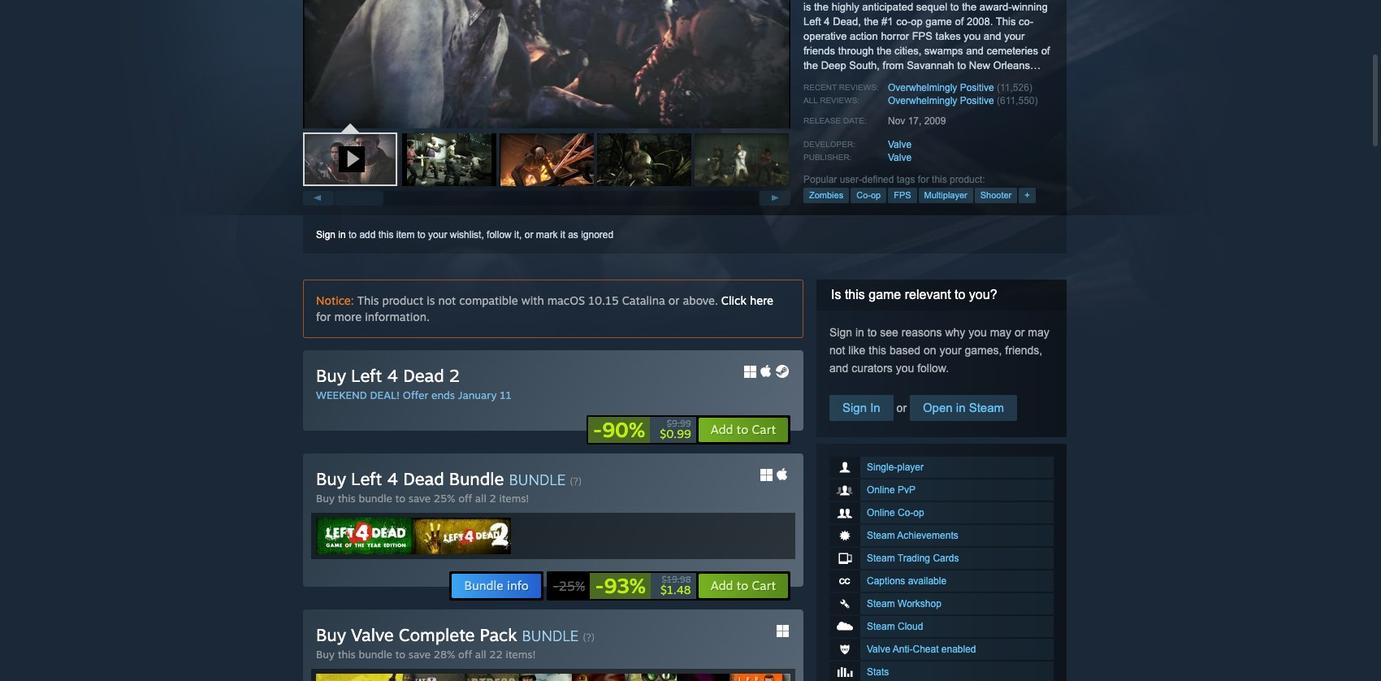 Task type: vqa. For each thing, say whether or not it's contained in the screenshot.
Valve link to the bottom
yes



Task type: describe. For each thing, give the bounding box(es) containing it.
$1.48
[[661, 583, 691, 597]]

1 may from the left
[[991, 326, 1012, 339]]

this
[[357, 293, 379, 307]]

items! for buy left 4 dead bundle
[[499, 492, 529, 505]]

steam cloud
[[867, 621, 924, 632]]

weekend
[[316, 389, 367, 402]]

deal!
[[370, 389, 400, 402]]

(611,550)
[[997, 95, 1038, 106]]

all for pack
[[475, 648, 487, 661]]

follow.
[[918, 362, 949, 375]]

zombies
[[810, 190, 844, 200]]

click here link
[[722, 293, 774, 307]]

product:
[[950, 174, 986, 185]]

bundle inside "link"
[[464, 578, 504, 593]]

93%
[[604, 573, 646, 598]]

nov 17, 2009
[[888, 115, 946, 127]]

in for open in steam
[[957, 401, 966, 415]]

buy this bundle to save 28% off all 22 items!
[[316, 648, 536, 661]]

to inside sign in to see reasons why you may or may not like this based on your games, friends, and curators you follow.
[[868, 326, 877, 339]]

wishlist,
[[450, 229, 484, 241]]

4 for 2
[[387, 365, 398, 386]]

-25%
[[553, 578, 586, 594]]

anti-
[[893, 644, 913, 655]]

follow
[[487, 229, 512, 241]]

open in steam
[[923, 401, 1005, 415]]

to left you?
[[955, 288, 966, 302]]

zombies link
[[804, 188, 850, 203]]

0 horizontal spatial your
[[428, 229, 447, 241]]

and
[[830, 362, 849, 375]]

valve for 'valve' link for developer:
[[888, 139, 912, 150]]

on
[[924, 344, 937, 357]]

all
[[804, 96, 818, 105]]

sign in link
[[316, 229, 346, 241]]

cart for 90%
[[752, 422, 776, 437]]

info
[[507, 578, 529, 593]]

all for dead
[[475, 492, 487, 505]]

to right $9.99
[[737, 422, 749, 437]]

as
[[568, 229, 579, 241]]

date:
[[844, 116, 867, 125]]

product
[[382, 293, 424, 307]]

here
[[750, 293, 774, 307]]

cheat
[[913, 644, 939, 655]]

single-player
[[867, 462, 924, 473]]

dead for bundle
[[403, 468, 444, 489]]

recent
[[804, 83, 837, 92]]

like
[[849, 344, 866, 357]]

overwhelmingly for overwhelmingly positive (611,550)
[[888, 95, 958, 106]]

or right it,
[[525, 229, 534, 241]]

information.
[[365, 310, 430, 324]]

2 inside buy left 4 dead 2 weekend deal! offer ends january 11
[[449, 365, 460, 386]]

cards
[[933, 553, 959, 564]]

to down 'buy left 4 dead bundle bundle (?)'
[[396, 492, 406, 505]]

10.15
[[589, 293, 619, 307]]

$9.99 $0.99
[[660, 418, 691, 441]]

to down the complete
[[396, 648, 406, 661]]

bundle info link
[[451, 573, 542, 599]]

this inside sign in to see reasons why you may or may not like this based on your games, friends, and curators you follow.
[[869, 344, 887, 357]]

add to cart for -90%
[[711, 422, 776, 437]]

22
[[490, 648, 503, 661]]

buy valve complete pack bundle (?)
[[316, 624, 595, 645]]

notice: this product is not compatible with macos 10.15 catalina or above. click here for more information.
[[316, 293, 774, 324]]

fps link
[[889, 188, 917, 203]]

steam workshop link
[[830, 593, 1054, 614]]

sign for sign in
[[843, 401, 867, 415]]

0 vertical spatial op
[[871, 190, 881, 200]]

why
[[946, 326, 966, 339]]

add
[[360, 229, 376, 241]]

to left the add
[[349, 229, 357, 241]]

sign for sign in to see reasons why you may or may not like this based on your games, friends, and curators you follow.
[[830, 326, 853, 339]]

28%
[[434, 648, 455, 661]]

steam inside open in steam link
[[969, 401, 1005, 415]]

add for -90%
[[711, 422, 734, 437]]

steam workshop
[[867, 598, 942, 610]]

2009
[[925, 115, 946, 127]]

11
[[500, 389, 512, 402]]

captions
[[867, 575, 906, 587]]

add to cart link for -90%
[[698, 417, 789, 443]]

based
[[890, 344, 921, 357]]

overwhelmingly for overwhelmingly positive (11,526)
[[888, 82, 958, 93]]

1 horizontal spatial 25%
[[559, 578, 586, 594]]

online pvp
[[867, 484, 916, 496]]

or inside sign in to see reasons why you may or may not like this based on your games, friends, and curators you follow.
[[1015, 326, 1025, 339]]

1 vertical spatial you
[[896, 362, 915, 375]]

item
[[396, 229, 415, 241]]

add for -25%
[[711, 578, 734, 593]]

positive for (11,526)
[[961, 82, 995, 93]]

steam for steam trading cards
[[867, 553, 895, 564]]

(?) inside 'buy left 4 dead bundle bundle (?)'
[[570, 476, 582, 488]]

curators
[[852, 362, 893, 375]]

offer
[[403, 389, 429, 402]]

it,
[[515, 229, 522, 241]]

in for sign in to add this item to your wishlist, follow it, or mark it as ignored
[[338, 229, 346, 241]]

sign in to see reasons why you may or may not like this based on your games, friends, and curators you follow.
[[830, 326, 1050, 375]]

positive for (611,550)
[[961, 95, 995, 106]]

stats
[[867, 667, 890, 678]]

online co-op
[[867, 507, 925, 519]]

user-
[[840, 174, 862, 185]]

sign in to add this item to your wishlist, follow it, or mark it as ignored
[[316, 229, 614, 241]]

reviews: for overwhelmingly positive (11,526)
[[839, 83, 879, 92]]

2 may from the left
[[1029, 326, 1050, 339]]

steam achievements link
[[830, 525, 1054, 546]]

17,
[[908, 115, 922, 127]]

to right $19.98
[[737, 578, 749, 593]]

is
[[427, 293, 435, 307]]

enabled
[[942, 644, 977, 655]]

4 for bundle
[[387, 468, 398, 489]]

bundle for left
[[359, 492, 392, 505]]

steam trading cards link
[[830, 548, 1054, 569]]

publisher:
[[804, 153, 852, 162]]

see
[[880, 326, 899, 339]]

january
[[458, 389, 497, 402]]

valve link for developer:
[[888, 139, 912, 150]]

tags
[[897, 174, 916, 185]]

achievements
[[898, 530, 959, 541]]

not inside sign in to see reasons why you may or may not like this based on your games, friends, and curators you follow.
[[830, 344, 846, 357]]

save for complete
[[409, 648, 431, 661]]

- for 93%
[[595, 573, 604, 598]]

games,
[[965, 344, 1003, 357]]

you?
[[970, 288, 998, 302]]



Task type: locate. For each thing, give the bounding box(es) containing it.
multiplayer
[[925, 190, 968, 200]]

off down 'buy left 4 dead bundle bundle (?)'
[[459, 492, 472, 505]]

compatible
[[460, 293, 518, 307]]

1 add to cart link from the top
[[698, 417, 789, 443]]

off for pack
[[458, 648, 472, 661]]

2 dead from the top
[[403, 468, 444, 489]]

single-
[[867, 462, 898, 473]]

captions available
[[867, 575, 947, 587]]

steam achievements
[[867, 530, 959, 541]]

buy inside buy left 4 dead 2 weekend deal! offer ends january 11
[[316, 365, 346, 386]]

valve up stats
[[867, 644, 891, 655]]

sign left in
[[843, 401, 867, 415]]

all left the 22
[[475, 648, 487, 661]]

2 overwhelmingly from the top
[[888, 95, 958, 106]]

add to cart link right $19.98
[[698, 573, 789, 599]]

in right open
[[957, 401, 966, 415]]

for inside notice: this product is not compatible with macos 10.15 catalina or above. click here for more information.
[[316, 310, 331, 324]]

1 horizontal spatial not
[[830, 344, 846, 357]]

online down online pvp
[[867, 507, 895, 519]]

2 online from the top
[[867, 507, 895, 519]]

1 horizontal spatial 2
[[490, 492, 496, 505]]

1 vertical spatial dead
[[403, 468, 444, 489]]

1 vertical spatial off
[[458, 648, 472, 661]]

online down single-
[[867, 484, 895, 496]]

1 bundle from the top
[[359, 492, 392, 505]]

1 horizontal spatial co-
[[898, 507, 914, 519]]

2 save from the top
[[409, 648, 431, 661]]

- for 25%
[[553, 578, 559, 594]]

$19.98
[[662, 574, 691, 585]]

items! down 'buy left 4 dead bundle bundle (?)'
[[499, 492, 529, 505]]

1 online from the top
[[867, 484, 895, 496]]

op down defined
[[871, 190, 881, 200]]

add to cart right $19.98
[[711, 578, 776, 593]]

0 vertical spatial bundle
[[449, 468, 504, 489]]

4 buy from the top
[[316, 624, 346, 645]]

bundle
[[509, 471, 566, 489], [522, 627, 579, 645]]

sign inside sign in to see reasons why you may or may not like this based on your games, friends, and curators you follow.
[[830, 326, 853, 339]]

0 vertical spatial add
[[711, 422, 734, 437]]

co- inside "co-op" link
[[857, 190, 871, 200]]

buy
[[316, 365, 346, 386], [316, 468, 346, 489], [316, 492, 335, 505], [316, 624, 346, 645], [316, 648, 335, 661]]

catalina
[[622, 293, 665, 307]]

1 vertical spatial 2
[[490, 492, 496, 505]]

steam up captions
[[867, 553, 895, 564]]

0 vertical spatial you
[[969, 326, 987, 339]]

1 valve link from the top
[[888, 139, 912, 150]]

2 up 'ends'
[[449, 365, 460, 386]]

1 vertical spatial in
[[856, 326, 865, 339]]

4 up deal!
[[387, 365, 398, 386]]

ends
[[432, 389, 455, 402]]

add to cart link
[[698, 417, 789, 443], [698, 573, 789, 599]]

dead inside buy left 4 dead 2 weekend deal! offer ends january 11
[[403, 365, 444, 386]]

$9.99
[[667, 418, 691, 429]]

1 vertical spatial items!
[[506, 648, 536, 661]]

0 vertical spatial left
[[351, 365, 382, 386]]

bundle inside buy valve complete pack bundle (?)
[[522, 627, 579, 645]]

overwhelmingly positive (11,526)
[[888, 82, 1033, 93]]

in up like
[[856, 326, 865, 339]]

1 save from the top
[[409, 492, 431, 505]]

for down the notice:
[[316, 310, 331, 324]]

2 add from the top
[[711, 578, 734, 593]]

1 add to cart from the top
[[711, 422, 776, 437]]

or right in
[[894, 402, 910, 415]]

2 positive from the top
[[961, 95, 995, 106]]

-93%
[[595, 573, 646, 598]]

cart for 25%
[[752, 578, 776, 593]]

for right tags
[[918, 174, 930, 185]]

0 horizontal spatial in
[[338, 229, 346, 241]]

0 vertical spatial in
[[338, 229, 346, 241]]

may up friends, on the bottom right
[[1029, 326, 1050, 339]]

2
[[449, 365, 460, 386], [490, 492, 496, 505]]

buy for buy valve complete pack bundle (?)
[[316, 624, 346, 645]]

popular user-defined tags for this product:
[[804, 174, 986, 185]]

1 vertical spatial online
[[867, 507, 895, 519]]

1 vertical spatial cart
[[752, 578, 776, 593]]

items! for buy valve complete pack
[[506, 648, 536, 661]]

off for dead
[[459, 492, 472, 505]]

2 add to cart link from the top
[[698, 573, 789, 599]]

90%
[[602, 417, 646, 442]]

defined
[[862, 174, 894, 185]]

1 dead from the top
[[403, 365, 444, 386]]

1 vertical spatial reviews:
[[820, 96, 860, 105]]

buy this bundle to save 25% off all 2 items!
[[316, 492, 529, 505]]

1 vertical spatial 4
[[387, 468, 398, 489]]

1 horizontal spatial (?)
[[583, 632, 595, 644]]

0 vertical spatial reviews:
[[839, 83, 879, 92]]

25% down 'buy left 4 dead bundle bundle (?)'
[[434, 492, 456, 505]]

0 vertical spatial sign
[[316, 229, 336, 241]]

0 horizontal spatial co-
[[857, 190, 871, 200]]

steam inside steam cloud link
[[867, 621, 895, 632]]

0 vertical spatial items!
[[499, 492, 529, 505]]

or
[[525, 229, 534, 241], [669, 293, 680, 307], [1015, 326, 1025, 339], [894, 402, 910, 415]]

4 inside buy left 4 dead 2 weekend deal! offer ends january 11
[[387, 365, 398, 386]]

steam for steam workshop
[[867, 598, 895, 610]]

0 vertical spatial dead
[[403, 365, 444, 386]]

online pvp link
[[830, 480, 1054, 501]]

- right '-25%'
[[595, 573, 604, 598]]

overwhelmingly
[[888, 82, 958, 93], [888, 95, 958, 106]]

1 horizontal spatial you
[[969, 326, 987, 339]]

valve for 'valve' link for publisher:
[[888, 152, 912, 163]]

1 vertical spatial save
[[409, 648, 431, 661]]

0 vertical spatial save
[[409, 492, 431, 505]]

not up and
[[830, 344, 846, 357]]

2 down 'buy left 4 dead bundle bundle (?)'
[[490, 492, 496, 505]]

3 buy from the top
[[316, 492, 335, 505]]

1 vertical spatial sign
[[830, 326, 853, 339]]

1 all from the top
[[475, 492, 487, 505]]

-
[[593, 417, 602, 442], [595, 573, 604, 598], [553, 578, 559, 594]]

stats link
[[830, 662, 1054, 681]]

not right is
[[438, 293, 456, 307]]

bundle
[[359, 492, 392, 505], [359, 648, 392, 661]]

0 vertical spatial 25%
[[434, 492, 456, 505]]

relevant
[[905, 288, 952, 302]]

1 cart from the top
[[752, 422, 776, 437]]

4
[[387, 365, 398, 386], [387, 468, 398, 489]]

1 vertical spatial bundle
[[522, 627, 579, 645]]

positive down overwhelmingly positive (11,526)
[[961, 95, 995, 106]]

$0.99
[[660, 427, 691, 441]]

1 vertical spatial for
[[316, 310, 331, 324]]

0 vertical spatial online
[[867, 484, 895, 496]]

macos
[[548, 293, 585, 307]]

valve link up popular user-defined tags for this product:
[[888, 152, 912, 163]]

bundle inside 'buy left 4 dead bundle bundle (?)'
[[509, 471, 566, 489]]

sign left the add
[[316, 229, 336, 241]]

2 vertical spatial sign
[[843, 401, 867, 415]]

bundle down 'buy left 4 dead bundle bundle (?)'
[[359, 492, 392, 505]]

0 horizontal spatial 25%
[[434, 492, 456, 505]]

above.
[[683, 293, 718, 307]]

0 vertical spatial bundle
[[509, 471, 566, 489]]

shooter link
[[975, 188, 1018, 203]]

2 buy from the top
[[316, 468, 346, 489]]

player
[[898, 462, 924, 473]]

bundle left 28%
[[359, 648, 392, 661]]

1 horizontal spatial may
[[1029, 326, 1050, 339]]

co- down pvp
[[898, 507, 914, 519]]

buy for buy this bundle to save 28% off all 22 items!
[[316, 648, 335, 661]]

steam right open
[[969, 401, 1005, 415]]

add to cart link for -25%
[[698, 573, 789, 599]]

2 left from the top
[[351, 468, 382, 489]]

add right $9.99
[[711, 422, 734, 437]]

all down 'buy left 4 dead bundle bundle (?)'
[[475, 492, 487, 505]]

buy left 4 dead bundle bundle (?)
[[316, 468, 582, 489]]

online for online pvp
[[867, 484, 895, 496]]

25% left -93%
[[559, 578, 586, 594]]

not
[[438, 293, 456, 307], [830, 344, 846, 357]]

multiplayer link
[[919, 188, 974, 203]]

(?) inside buy valve complete pack bundle (?)
[[583, 632, 595, 644]]

steam
[[969, 401, 1005, 415], [867, 530, 895, 541], [867, 553, 895, 564], [867, 598, 895, 610], [867, 621, 895, 632]]

bundle
[[449, 468, 504, 489], [464, 578, 504, 593]]

2 bundle from the top
[[359, 648, 392, 661]]

1 buy from the top
[[316, 365, 346, 386]]

1 vertical spatial (?)
[[583, 632, 595, 644]]

buy left 4 dead 2 weekend deal! offer ends january 11
[[316, 365, 512, 402]]

0 vertical spatial off
[[459, 492, 472, 505]]

0 horizontal spatial 2
[[449, 365, 460, 386]]

- left $9.99 $0.99
[[593, 417, 602, 442]]

bundle for valve
[[359, 648, 392, 661]]

0 vertical spatial bundle
[[359, 492, 392, 505]]

2 horizontal spatial in
[[957, 401, 966, 415]]

fps
[[894, 190, 912, 200]]

1 vertical spatial add
[[711, 578, 734, 593]]

pvp
[[898, 484, 916, 496]]

co-op
[[857, 190, 881, 200]]

developer:
[[804, 140, 856, 149]]

your down why
[[940, 344, 962, 357]]

in left the add
[[338, 229, 346, 241]]

steam inside steam trading cards link
[[867, 553, 895, 564]]

may up games,
[[991, 326, 1012, 339]]

1 vertical spatial op
[[914, 507, 925, 519]]

0 vertical spatial co-
[[857, 190, 871, 200]]

4 up buy this bundle to save 25% off all 2 items!
[[387, 468, 398, 489]]

recent reviews:
[[804, 83, 879, 92]]

buy for buy left 4 dead bundle bundle (?)
[[316, 468, 346, 489]]

1 vertical spatial overwhelmingly
[[888, 95, 958, 106]]

- for 90%
[[593, 417, 602, 442]]

2 vertical spatial in
[[957, 401, 966, 415]]

not inside notice: this product is not compatible with macos 10.15 catalina or above. click here for more information.
[[438, 293, 456, 307]]

ignored
[[581, 229, 614, 241]]

you down the based
[[896, 362, 915, 375]]

$19.98 $1.48
[[661, 574, 691, 597]]

1 vertical spatial positive
[[961, 95, 995, 106]]

0 vertical spatial add to cart
[[711, 422, 776, 437]]

in inside sign in to see reasons why you may or may not like this based on your games, friends, and curators you follow.
[[856, 326, 865, 339]]

friends,
[[1006, 344, 1043, 357]]

valve anti-cheat enabled link
[[830, 639, 1054, 660]]

in
[[338, 229, 346, 241], [856, 326, 865, 339], [957, 401, 966, 415]]

shooter
[[981, 190, 1012, 200]]

workshop
[[898, 598, 942, 610]]

1 horizontal spatial your
[[940, 344, 962, 357]]

co-
[[857, 190, 871, 200], [898, 507, 914, 519]]

0 vertical spatial overwhelmingly
[[888, 82, 958, 93]]

positive up overwhelmingly positive (611,550) in the right of the page
[[961, 82, 995, 93]]

sign up like
[[830, 326, 853, 339]]

valve link for publisher:
[[888, 152, 912, 163]]

1 add from the top
[[711, 422, 734, 437]]

left inside buy left 4 dead 2 weekend deal! offer ends january 11
[[351, 365, 382, 386]]

0 horizontal spatial for
[[316, 310, 331, 324]]

0 horizontal spatial may
[[991, 326, 1012, 339]]

1 vertical spatial your
[[940, 344, 962, 357]]

all
[[475, 492, 487, 505], [475, 648, 487, 661]]

save left 28%
[[409, 648, 431, 661]]

0 vertical spatial 4
[[387, 365, 398, 386]]

steam for steam cloud
[[867, 621, 895, 632]]

0 vertical spatial all
[[475, 492, 487, 505]]

off right 28%
[[458, 648, 472, 661]]

trading
[[898, 553, 931, 564]]

steam for steam achievements
[[867, 530, 895, 541]]

open in steam link
[[910, 395, 1018, 421]]

1 vertical spatial not
[[830, 344, 846, 357]]

0 vertical spatial cart
[[752, 422, 776, 437]]

valve down nov
[[888, 139, 912, 150]]

your left wishlist,
[[428, 229, 447, 241]]

valve link
[[888, 139, 912, 150], [888, 152, 912, 163]]

1 vertical spatial valve link
[[888, 152, 912, 163]]

your inside sign in to see reasons why you may or may not like this based on your games, friends, and curators you follow.
[[940, 344, 962, 357]]

save for 4
[[409, 492, 431, 505]]

0 vertical spatial (?)
[[570, 476, 582, 488]]

1 positive from the top
[[961, 82, 995, 93]]

valve for valve anti-cheat enabled
[[867, 644, 891, 655]]

dead for 2
[[403, 365, 444, 386]]

bundle up buy this bundle to save 25% off all 2 items!
[[449, 468, 504, 489]]

0 horizontal spatial op
[[871, 190, 881, 200]]

single-player link
[[830, 457, 1054, 478]]

to right item
[[418, 229, 426, 241]]

0 vertical spatial positive
[[961, 82, 995, 93]]

is
[[832, 288, 842, 302]]

add to cart for -25%
[[711, 578, 776, 593]]

+
[[1025, 190, 1030, 200]]

dead up buy this bundle to save 25% off all 2 items!
[[403, 468, 444, 489]]

steam trading cards
[[867, 553, 959, 564]]

or inside notice: this product is not compatible with macos 10.15 catalina or above. click here for more information.
[[669, 293, 680, 307]]

bundle left info
[[464, 578, 504, 593]]

1 horizontal spatial op
[[914, 507, 925, 519]]

1 horizontal spatial for
[[918, 174, 930, 185]]

1 vertical spatial add to cart
[[711, 578, 776, 593]]

op up steam achievements
[[914, 507, 925, 519]]

2 add to cart from the top
[[711, 578, 776, 593]]

overwhelmingly positive (611,550)
[[888, 95, 1038, 106]]

1 vertical spatial bundle
[[359, 648, 392, 661]]

or up friends, on the bottom right
[[1015, 326, 1025, 339]]

add right $19.98
[[711, 578, 734, 593]]

1 overwhelmingly from the top
[[888, 82, 958, 93]]

co- down the user-
[[857, 190, 871, 200]]

0 vertical spatial valve link
[[888, 139, 912, 150]]

0 horizontal spatial (?)
[[570, 476, 582, 488]]

1 vertical spatial co-
[[898, 507, 914, 519]]

reviews: for overwhelmingly positive (611,550)
[[820, 96, 860, 105]]

sign for sign in to add this item to your wishlist, follow it, or mark it as ignored
[[316, 229, 336, 241]]

1 left from the top
[[351, 365, 382, 386]]

left for bundle
[[351, 468, 382, 489]]

left for 2
[[351, 365, 382, 386]]

1 vertical spatial add to cart link
[[698, 573, 789, 599]]

0 horizontal spatial you
[[896, 362, 915, 375]]

left up buy this bundle to save 25% off all 2 items!
[[351, 468, 382, 489]]

you up games,
[[969, 326, 987, 339]]

in
[[871, 401, 881, 415]]

steam cloud link
[[830, 616, 1054, 637]]

mark
[[536, 229, 558, 241]]

release
[[804, 116, 841, 125]]

2 valve link from the top
[[888, 152, 912, 163]]

left up deal!
[[351, 365, 382, 386]]

add to cart right $9.99
[[711, 422, 776, 437]]

or left the above.
[[669, 293, 680, 307]]

sign in link
[[830, 395, 894, 421]]

2 4 from the top
[[387, 468, 398, 489]]

0 vertical spatial add to cart link
[[698, 417, 789, 443]]

buy for buy left 4 dead 2 weekend deal! offer ends january 11
[[316, 365, 346, 386]]

available
[[908, 575, 947, 587]]

1 vertical spatial left
[[351, 468, 382, 489]]

online for online co-op
[[867, 507, 895, 519]]

in for sign in to see reasons why you may or may not like this based on your games, friends, and curators you follow.
[[856, 326, 865, 339]]

0 horizontal spatial not
[[438, 293, 456, 307]]

steam down online co-op
[[867, 530, 895, 541]]

1 horizontal spatial in
[[856, 326, 865, 339]]

steam inside steam workshop link
[[867, 598, 895, 610]]

pack
[[480, 624, 517, 645]]

-90%
[[593, 417, 646, 442]]

2 cart from the top
[[752, 578, 776, 593]]

steam down captions
[[867, 598, 895, 610]]

buy for buy this bundle to save 25% off all 2 items!
[[316, 492, 335, 505]]

steam inside steam achievements link
[[867, 530, 895, 541]]

0 vertical spatial 2
[[449, 365, 460, 386]]

reviews: up all reviews:
[[839, 83, 879, 92]]

add to cart
[[711, 422, 776, 437], [711, 578, 776, 593]]

to
[[349, 229, 357, 241], [418, 229, 426, 241], [955, 288, 966, 302], [868, 326, 877, 339], [737, 422, 749, 437], [396, 492, 406, 505], [737, 578, 749, 593], [396, 648, 406, 661]]

5 buy from the top
[[316, 648, 335, 661]]

1 4 from the top
[[387, 365, 398, 386]]

valve link down nov
[[888, 139, 912, 150]]

to left see
[[868, 326, 877, 339]]

0 vertical spatial your
[[428, 229, 447, 241]]

2 all from the top
[[475, 648, 487, 661]]

add to cart link right $9.99
[[698, 417, 789, 443]]

1 vertical spatial all
[[475, 648, 487, 661]]

1 vertical spatial 25%
[[559, 578, 586, 594]]

valve up popular user-defined tags for this product:
[[888, 152, 912, 163]]

1 vertical spatial bundle
[[464, 578, 504, 593]]

save down 'buy left 4 dead bundle bundle (?)'
[[409, 492, 431, 505]]

steam left the cloud
[[867, 621, 895, 632]]

0 vertical spatial for
[[918, 174, 930, 185]]

reviews: down recent reviews:
[[820, 96, 860, 105]]

- right info
[[553, 578, 559, 594]]

more
[[334, 310, 362, 324]]

save
[[409, 492, 431, 505], [409, 648, 431, 661]]

items! right the 22
[[506, 648, 536, 661]]

co- inside online co-op link
[[898, 507, 914, 519]]

reasons
[[902, 326, 942, 339]]

0 vertical spatial not
[[438, 293, 456, 307]]

dead up offer
[[403, 365, 444, 386]]

valve up buy this bundle to save 28% off all 22 items! at the bottom left of the page
[[351, 624, 394, 645]]



